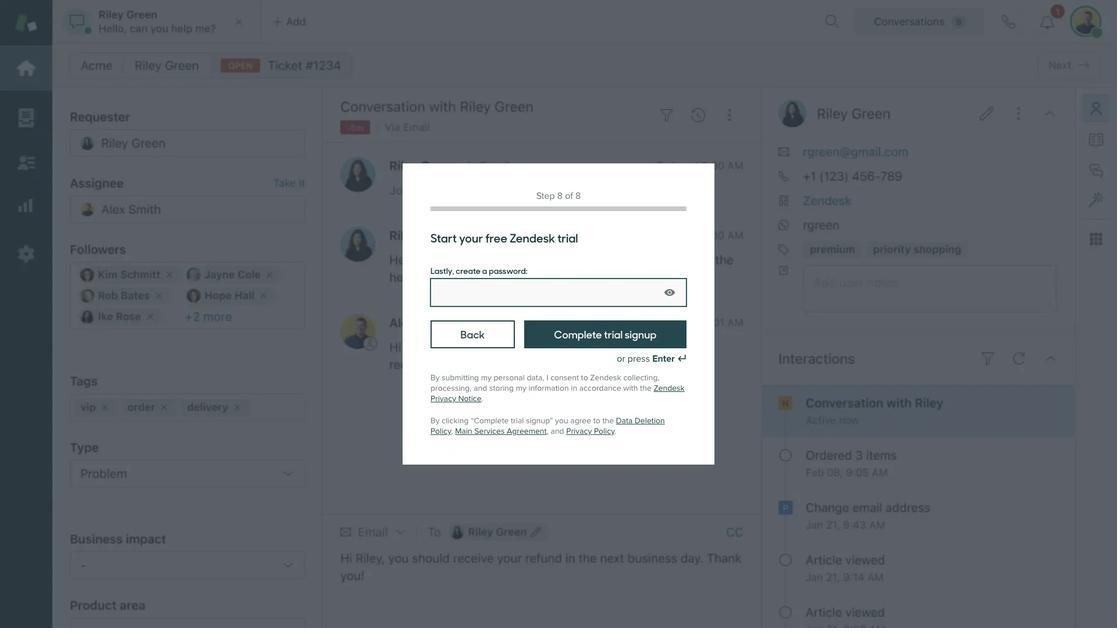 Task type: describe. For each thing, give the bounding box(es) containing it.
0 vertical spatial my
[[481, 373, 492, 383]]

data deletion policy
[[431, 416, 665, 437]]

policy inside data deletion policy
[[431, 427, 451, 437]]

lastly, create a password:
[[431, 265, 528, 277]]

complete
[[554, 327, 602, 342]]

privacy policy link
[[567, 427, 615, 437]]

or
[[617, 353, 626, 365]]

2 8 from the left
[[576, 190, 581, 202]]

zendesk inside the by submitting my personal data, i consent to zendesk collecting, processing, and storing my information in accordance with the
[[591, 373, 622, 383]]

data,
[[527, 373, 545, 383]]

clicking
[[442, 416, 469, 426]]

and inside the by submitting my personal data, i consent to zendesk collecting, processing, and storing my information in accordance with the
[[474, 384, 488, 394]]

complete trial signup
[[554, 327, 657, 342]]

by clicking "complete trial signup" you agree to the
[[431, 416, 616, 426]]

the inside the by submitting my personal data, i consent to zendesk collecting, processing, and storing my information in accordance with the
[[640, 384, 652, 394]]

by for by clicking "complete trial signup" you agree to the
[[431, 416, 440, 426]]

start your free zendesk trial
[[431, 229, 578, 246]]

1 horizontal spatial privacy
[[567, 427, 592, 437]]

0 horizontal spatial trial
[[511, 416, 524, 426]]

press
[[628, 353, 650, 365]]

1 horizontal spatial and
[[551, 427, 565, 437]]

processing,
[[431, 384, 472, 394]]

submitting
[[442, 373, 479, 383]]

1 , from the left
[[451, 427, 453, 437]]

start
[[431, 229, 457, 246]]

2 , from the left
[[547, 427, 549, 437]]

consent
[[551, 373, 579, 383]]

password:
[[489, 265, 528, 277]]

Lastly, create a password: password field
[[431, 279, 687, 307]]

1 horizontal spatial my
[[516, 384, 527, 394]]

privacy inside zendesk privacy notice
[[431, 394, 456, 404]]

agree
[[571, 416, 592, 426]]

1 horizontal spatial .
[[615, 427, 617, 437]]

"complete
[[471, 416, 509, 426]]

back
[[461, 327, 485, 342]]

i
[[547, 373, 549, 383]]

product ui image
[[0, 0, 1118, 629]]

signup
[[625, 327, 657, 342]]

main services agreement link
[[455, 427, 547, 437]]



Task type: vqa. For each thing, say whether or not it's contained in the screenshot.
the ""Complete"
yes



Task type: locate. For each thing, give the bounding box(es) containing it.
in
[[571, 384, 578, 394]]

2 horizontal spatial zendesk
[[654, 384, 685, 394]]

0 horizontal spatial privacy
[[431, 394, 456, 404]]

1 horizontal spatial the
[[640, 384, 652, 394]]

data
[[616, 416, 633, 426]]

8
[[558, 190, 563, 202], [576, 190, 581, 202]]

trial down of
[[558, 229, 578, 246]]

1 horizontal spatial zendesk
[[591, 373, 622, 383]]

to inside the by submitting my personal data, i consent to zendesk collecting, processing, and storing my information in accordance with the
[[581, 373, 588, 383]]

services
[[475, 427, 505, 437]]

storing
[[490, 384, 514, 394]]

policy down accordance
[[594, 427, 615, 437]]

1 by from the top
[[431, 373, 440, 383]]

accordance
[[580, 384, 622, 394]]

the down collecting,
[[640, 384, 652, 394]]

by submitting my personal data, i consent to zendesk collecting, processing, and storing my information in accordance with the
[[431, 373, 660, 394]]

signup"
[[526, 416, 553, 426]]

0 horizontal spatial policy
[[431, 427, 451, 437]]

0 horizontal spatial my
[[481, 373, 492, 383]]

1 vertical spatial .
[[615, 427, 617, 437]]

2 vertical spatial zendesk
[[654, 384, 685, 394]]

back button
[[431, 321, 515, 349]]

8 right of
[[576, 190, 581, 202]]

1 horizontal spatial trial
[[558, 229, 578, 246]]

create
[[456, 265, 481, 277]]

0 vertical spatial the
[[640, 384, 652, 394]]

1 horizontal spatial 8
[[576, 190, 581, 202]]

, down signup"
[[547, 427, 549, 437]]

step
[[537, 190, 555, 202]]

privacy down processing,
[[431, 394, 456, 404]]

by for by submitting my personal data, i consent to zendesk collecting, processing, and storing my information in accordance with the
[[431, 373, 440, 383]]

the left data
[[603, 416, 614, 426]]

1 vertical spatial trial
[[604, 327, 623, 342]]

privacy down agree
[[567, 427, 592, 437]]

and up notice
[[474, 384, 488, 394]]

you
[[555, 416, 569, 426]]

. up "complete
[[482, 394, 484, 404]]

zendesk privacy notice
[[431, 384, 685, 404]]

2 horizontal spatial trial
[[604, 327, 623, 342]]

enter
[[653, 353, 675, 365]]

zendesk
[[510, 229, 555, 246], [591, 373, 622, 383], [654, 384, 685, 394]]

1 vertical spatial and
[[551, 427, 565, 437]]

1 horizontal spatial ,
[[547, 427, 549, 437]]

lastly,
[[431, 265, 454, 277]]

. down data
[[615, 427, 617, 437]]

my
[[481, 373, 492, 383], [516, 384, 527, 394]]

0 vertical spatial by
[[431, 373, 440, 383]]

to for zendesk
[[581, 373, 588, 383]]

by up processing,
[[431, 373, 440, 383]]

and down you
[[551, 427, 565, 437]]

0 vertical spatial .
[[482, 394, 484, 404]]

1 vertical spatial the
[[603, 416, 614, 426]]

0 horizontal spatial and
[[474, 384, 488, 394]]

zendesk right free
[[510, 229, 555, 246]]

0 vertical spatial to
[[581, 373, 588, 383]]

trial up the or
[[604, 327, 623, 342]]

0 horizontal spatial 8
[[558, 190, 563, 202]]

zendesk down collecting,
[[654, 384, 685, 394]]

data deletion policy link
[[431, 416, 665, 437]]

zendesk up accordance
[[591, 373, 622, 383]]

trial inside "button"
[[604, 327, 623, 342]]

complete trial signup button
[[524, 321, 687, 349]]

by inside the by submitting my personal data, i consent to zendesk collecting, processing, and storing my information in accordance with the
[[431, 373, 440, 383]]

policy down clicking
[[431, 427, 451, 437]]

1 policy from the left
[[431, 427, 451, 437]]

1 vertical spatial to
[[594, 416, 601, 426]]

main
[[455, 427, 473, 437]]

1 horizontal spatial to
[[594, 416, 601, 426]]

0 horizontal spatial zendesk
[[510, 229, 555, 246]]

0 horizontal spatial .
[[482, 394, 484, 404]]

personal
[[494, 373, 525, 383]]

by
[[431, 373, 440, 383], [431, 416, 440, 426]]

zendesk inside zendesk privacy notice
[[654, 384, 685, 394]]

8 left of
[[558, 190, 563, 202]]

.
[[482, 394, 484, 404], [615, 427, 617, 437]]

1 8 from the left
[[558, 190, 563, 202]]

zendesk privacy notice link
[[431, 384, 685, 404]]

0 horizontal spatial ,
[[451, 427, 453, 437]]

the
[[640, 384, 652, 394], [603, 416, 614, 426]]

and
[[474, 384, 488, 394], [551, 427, 565, 437]]

1 vertical spatial my
[[516, 384, 527, 394]]

collecting,
[[624, 373, 660, 383]]

0 vertical spatial trial
[[558, 229, 578, 246]]

0 horizontal spatial the
[[603, 416, 614, 426]]

1 vertical spatial by
[[431, 416, 440, 426]]

information
[[529, 384, 569, 394]]

to for the
[[594, 416, 601, 426]]

of
[[565, 190, 573, 202]]

2 policy from the left
[[594, 427, 615, 437]]

2 vertical spatial trial
[[511, 416, 524, 426]]

with
[[624, 384, 638, 394]]

0 vertical spatial and
[[474, 384, 488, 394]]

a
[[483, 265, 488, 277]]

1 vertical spatial privacy
[[567, 427, 592, 437]]

to up accordance
[[581, 373, 588, 383]]

trial
[[558, 229, 578, 246], [604, 327, 623, 342], [511, 416, 524, 426]]

by left clicking
[[431, 416, 440, 426]]

step 8 of 8
[[537, 190, 581, 202]]

0 vertical spatial privacy
[[431, 394, 456, 404]]

notice
[[459, 394, 482, 404]]

agreement
[[507, 427, 547, 437]]

enter image
[[678, 355, 687, 364]]

or press enter
[[617, 353, 675, 365]]

deletion
[[635, 416, 665, 426]]

trial up "agreement"
[[511, 416, 524, 426]]

to up 'privacy policy' link
[[594, 416, 601, 426]]

my down personal
[[516, 384, 527, 394]]

1 horizontal spatial policy
[[594, 427, 615, 437]]

privacy
[[431, 394, 456, 404], [567, 427, 592, 437]]

1 vertical spatial zendesk
[[591, 373, 622, 383]]

0 vertical spatial zendesk
[[510, 229, 555, 246]]

,
[[451, 427, 453, 437], [547, 427, 549, 437]]

your
[[459, 229, 483, 246]]

2 by from the top
[[431, 416, 440, 426]]

, main services agreement , and privacy policy .
[[451, 427, 617, 437]]

policy
[[431, 427, 451, 437], [594, 427, 615, 437]]

free
[[486, 229, 508, 246]]

0 horizontal spatial to
[[581, 373, 588, 383]]

, down clicking
[[451, 427, 453, 437]]

my up storing
[[481, 373, 492, 383]]

to
[[581, 373, 588, 383], [594, 416, 601, 426]]



